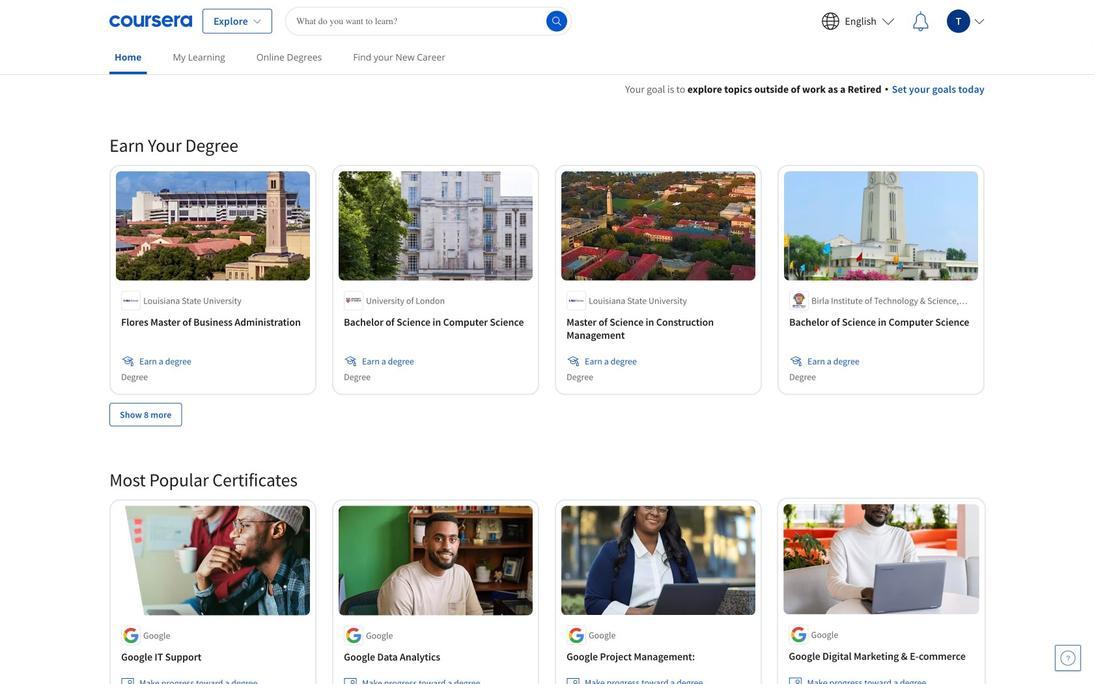 Task type: locate. For each thing, give the bounding box(es) containing it.
What do you want to learn? text field
[[285, 7, 572, 36]]

help center image
[[1061, 650, 1077, 666]]

None search field
[[285, 7, 572, 36]]

main content
[[0, 66, 1095, 684]]

most popular certificates collection element
[[102, 448, 993, 684]]



Task type: vqa. For each thing, say whether or not it's contained in the screenshot.
earn your degree collection element
yes



Task type: describe. For each thing, give the bounding box(es) containing it.
coursera image
[[109, 11, 192, 32]]

earn your degree collection element
[[102, 113, 993, 448]]



